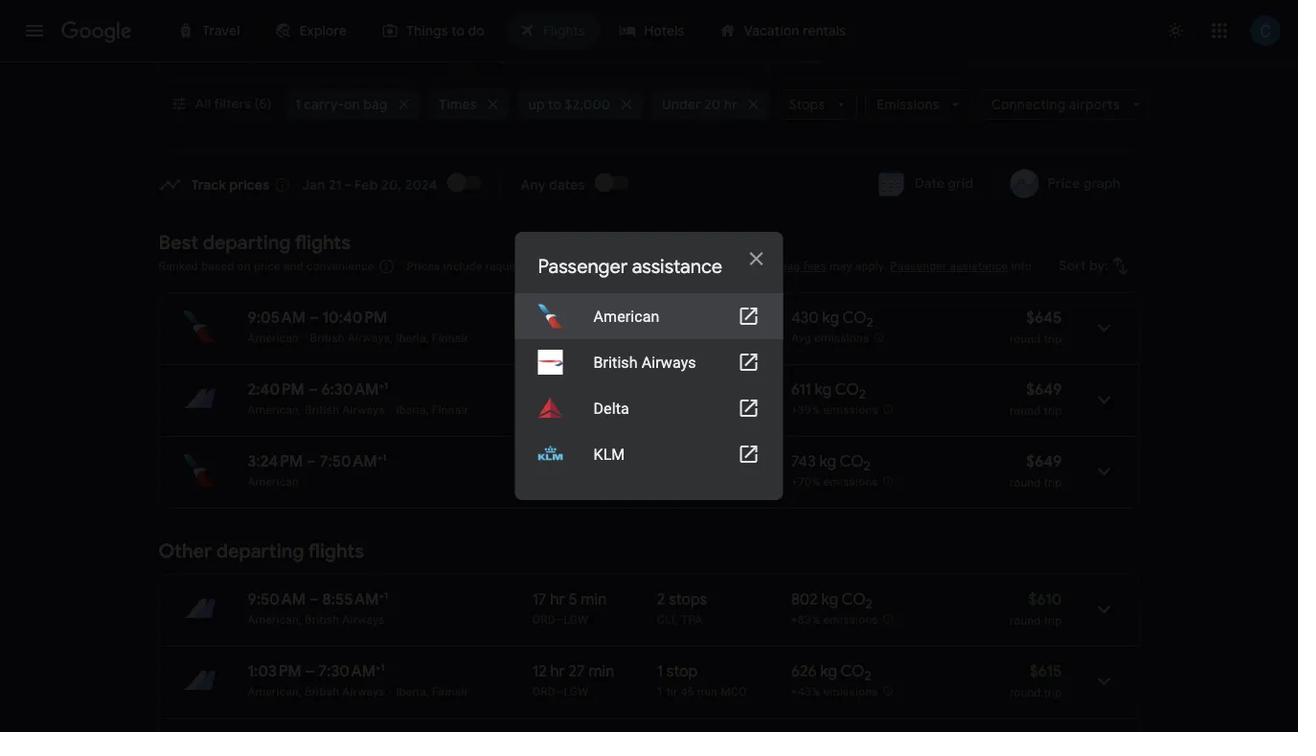 Task type: describe. For each thing, give the bounding box(es) containing it.
$615 round trip
[[1010, 662, 1062, 700]]

swap origin and destination. image
[[452, 43, 475, 66]]

hr for 10 hr 26 min
[[552, 452, 567, 472]]

emissions for 802
[[824, 613, 879, 626]]

kg for 430
[[823, 308, 840, 328]]

Arrival time: 6:30 AM on  Monday, January 22. text field
[[321, 380, 388, 400]]

802
[[791, 590, 818, 610]]

hr for 9 hr 50 min ord – lhr
[[545, 380, 560, 400]]

615 US dollars text field
[[1030, 662, 1062, 681]]

$645
[[1027, 308, 1062, 328]]

lhr for 50
[[564, 403, 586, 417]]

any
[[521, 176, 546, 194]]

graph
[[1084, 175, 1121, 192]]

british airways link
[[515, 339, 783, 385]]

total duration 9 hr 50 min. element
[[533, 380, 657, 403]]

all filters (5) button
[[159, 89, 287, 119]]

learn more about tracked prices image
[[273, 176, 291, 194]]

1 inside the 2:40 pm – 6:30 am + 1
[[384, 380, 388, 392]]

american, for 2:40 pm
[[248, 403, 302, 417]]

iberia, for 9:05 am – 10:40 pm
[[396, 403, 429, 417]]

Return text field
[[991, 28, 1080, 80]]

leaves o'hare international airport at 3:24 pm on sunday, january 21 and arrives at heathrow airport at 7:50 am on monday, january 22. element
[[248, 452, 387, 472]]

hr inside popup button
[[724, 95, 737, 113]]

3:24 pm – 7:50 am + 1
[[248, 452, 387, 472]]

finnair for 9:50 am – 8:55 am + 1
[[432, 685, 469, 699]]

departing for other
[[216, 539, 304, 563]]

up to $2,000 button
[[517, 89, 643, 119]]

430 kg co 2
[[791, 308, 874, 330]]

min for 10 hr 26 min
[[591, 452, 617, 472]]

other departing flights
[[159, 539, 364, 563]]

adult.
[[630, 260, 660, 273]]

airways,
[[348, 332, 393, 345]]

track prices
[[191, 176, 270, 194]]

$610 round trip
[[1010, 590, 1062, 628]]

total duration 7 hr 35 min. element
[[533, 308, 657, 331]]

8:55 am
[[322, 590, 379, 610]]

up
[[528, 95, 545, 113]]

7:30 am
[[318, 662, 376, 681]]

emissions button
[[865, 89, 972, 119]]

1 iberia, from the top
[[396, 332, 429, 345]]

ord for 12
[[533, 685, 556, 699]]

9
[[533, 380, 541, 400]]

min for 12 hr 27 min ord – lgw
[[589, 662, 615, 681]]

up to $2,000
[[528, 95, 610, 113]]

– left 8:55 am
[[309, 590, 319, 610]]

min inside 1 stop 1 hr 46 min mco
[[698, 685, 718, 699]]

avg
[[791, 331, 812, 345]]

Departure time: 3:24 PM. text field
[[248, 452, 303, 472]]

1 inside 1:03 pm – 7:30 am + 1
[[381, 662, 385, 674]]

626 kg co 2
[[791, 662, 872, 684]]

on for carry-
[[344, 95, 360, 113]]

Arrival time: 7:30 AM on  Monday, January 22. text field
[[318, 662, 385, 681]]

may
[[830, 260, 852, 273]]

prices include required taxes + fees for 1 adult. optional charges and bag fees may apply. passenger assistance
[[407, 260, 1008, 273]]

2 for 626
[[865, 668, 872, 684]]

649 US dollars text field
[[1027, 452, 1062, 472]]

ord for 7
[[533, 332, 556, 345]]

nonstop
[[657, 308, 717, 328]]

delta link
[[515, 385, 783, 431]]

flights for best departing flights
[[295, 230, 351, 255]]

9 hr 50 min ord – lhr
[[533, 380, 611, 417]]

2:40 pm
[[248, 380, 305, 400]]

$610
[[1029, 590, 1062, 610]]

total duration 17 hr 5 min. element
[[533, 590, 657, 612]]

kg for 611
[[815, 380, 832, 400]]

round for 802
[[1010, 614, 1041, 628]]

trip for 626
[[1044, 686, 1062, 700]]

connecting
[[991, 95, 1066, 113]]

+70% emissions
[[791, 475, 879, 488]]

passenger assistance button
[[890, 260, 1008, 273]]

based
[[201, 260, 234, 273]]

1 carry-on bag
[[295, 95, 387, 113]]

2 stops flight. element
[[657, 590, 707, 612]]

leaves o'hare international airport at 9:05 am on sunday, january 21 and arrives at heathrow airport at 10:40 pm on sunday, january 21. element
[[248, 308, 387, 328]]

price
[[254, 260, 281, 273]]

date
[[915, 175, 945, 192]]

1 finnair from the top
[[432, 332, 469, 345]]

american, british airways for 6:30 am
[[248, 403, 385, 417]]

hr inside 1 stop 1 hr 46 min mco
[[667, 685, 678, 699]]

bag fees button
[[781, 260, 827, 273]]

round for 611
[[1010, 404, 1041, 418]]

date grid
[[915, 175, 974, 192]]

required
[[486, 260, 530, 273]]

1 down 1 stop flight. element
[[657, 685, 664, 699]]

departing for best
[[203, 230, 291, 255]]

flights for other departing flights
[[308, 539, 364, 563]]

(5)
[[254, 95, 272, 113]]

+ for 6:30 am
[[379, 380, 384, 392]]

9:05 am – 10:40 pm
[[248, 308, 387, 328]]

+70%
[[791, 475, 820, 488]]

430
[[791, 308, 819, 328]]

6:30 am
[[321, 380, 379, 400]]

,
[[676, 613, 678, 627]]

9:50 am
[[248, 590, 306, 610]]

2 stops clt , tpa
[[657, 590, 707, 627]]

british down 1:03 pm – 7:30 am + 1
[[305, 685, 339, 699]]

ord for 9
[[533, 403, 556, 417]]

min for 17 hr 5 min ord – lgw
[[581, 590, 607, 610]]

leaves o'hare international airport at 1:03 pm on sunday, january 21 and arrives at london gatwick airport at 7:30 am on monday, january 22. element
[[248, 662, 385, 681]]

10
[[533, 452, 549, 472]]

1 vertical spatial american
[[248, 332, 299, 345]]

 image inside main content
[[389, 685, 392, 699]]

filters
[[214, 95, 251, 113]]

on for based
[[237, 260, 251, 273]]

by:
[[1090, 257, 1109, 275]]

2 for 611
[[859, 386, 866, 402]]

connecting airports button
[[980, 89, 1152, 119]]

+ for 7:50 am
[[377, 452, 383, 464]]

ord for 17
[[533, 613, 556, 627]]

passenger inside main content
[[890, 260, 947, 273]]

Departure text field
[[829, 28, 918, 80]]

2 fees from the left
[[804, 260, 827, 273]]

kg for 626
[[821, 662, 838, 681]]

611 kg co 2
[[791, 380, 866, 402]]

$2,000
[[564, 95, 610, 113]]

sort by:
[[1060, 257, 1109, 275]]

2 and from the left
[[757, 260, 777, 273]]

taxes
[[533, 260, 562, 273]]

1 stop flight. element
[[657, 662, 698, 684]]

1 carry-on bag button
[[283, 89, 420, 119]]

+83%
[[791, 613, 820, 626]]

$649 for 743
[[1027, 452, 1062, 472]]

under 20 hr
[[662, 95, 737, 113]]

3:24 pm
[[248, 452, 303, 472]]

airways down 'arrival time: 8:55 am on  monday, january 22.' text field
[[342, 613, 385, 627]]

2024
[[405, 176, 438, 194]]

1 inside popup button
[[295, 95, 300, 113]]

+ for 8:55 am
[[379, 590, 384, 602]]

prices
[[230, 176, 270, 194]]

best departing flights
[[159, 230, 351, 255]]

sort by: button
[[1052, 249, 1140, 283]]

1:03 pm – 7:30 am + 1
[[248, 662, 385, 681]]

american link
[[515, 293, 783, 339]]

bag inside 1 carry-on bag popup button
[[363, 95, 387, 113]]

leaves o'hare international airport at 2:40 pm on sunday, january 21 and arrives at heathrow airport at 6:30 am on monday, january 22. element
[[248, 380, 388, 400]]

round for 430
[[1010, 333, 1041, 346]]

tpa
[[681, 613, 703, 627]]

emissions for 743
[[824, 475, 879, 488]]

times button
[[427, 89, 509, 119]]

2 vertical spatial american
[[248, 475, 299, 489]]

layover (1 of 1) is a 1 hr 1 min layover at philadelphia international airport in philadelphia. element
[[657, 403, 782, 418]]

date grid button
[[865, 166, 989, 201]]

co for 802
[[842, 590, 866, 610]]

avg emissions
[[791, 331, 870, 345]]

co for 611
[[835, 380, 859, 400]]

743 kg co 2
[[791, 452, 871, 474]]

min for 9 hr 50 min ord – lhr
[[586, 380, 611, 400]]

– right 1:03 pm text box
[[305, 662, 315, 681]]

17
[[533, 590, 547, 610]]

626
[[791, 662, 817, 681]]

1 inside 9:50 am – 8:55 am + 1
[[384, 590, 388, 602]]

610 US dollars text field
[[1029, 590, 1062, 610]]

hr for 12 hr 27 min ord – lgw
[[551, 662, 565, 681]]

round for 743
[[1010, 476, 1041, 490]]

kg for 802
[[822, 590, 839, 610]]

times
[[439, 95, 477, 113]]

for
[[601, 260, 617, 273]]

best
[[159, 230, 199, 255]]

main content containing best departing flights
[[159, 166, 1140, 732]]

2:40 pm – 6:30 am + 1
[[248, 380, 388, 400]]

apply.
[[856, 260, 887, 273]]

Departure time: 9:50 AM. text field
[[248, 590, 306, 610]]



Task type: locate. For each thing, give the bounding box(es) containing it.
finnair
[[432, 332, 469, 345], [432, 403, 469, 417], [432, 685, 469, 699]]

– down the 35
[[556, 332, 564, 345]]

2 vertical spatial iberia,
[[396, 685, 429, 699]]

2 round from the top
[[1010, 404, 1041, 418]]

Departure time: 2:40 PM. text field
[[248, 380, 305, 400]]

trip down 615 us dollars text box
[[1044, 686, 1062, 700]]

+ inside the 2:40 pm – 6:30 am + 1
[[379, 380, 384, 392]]

1 vertical spatial finnair
[[432, 403, 469, 417]]

20
[[704, 95, 720, 113]]

co up avg emissions
[[843, 308, 867, 328]]

ord inside 17 hr 5 min ord – lgw
[[533, 613, 556, 627]]

2 vertical spatial finnair
[[432, 685, 469, 699]]

1 horizontal spatial and
[[757, 260, 777, 273]]

connecting airports
[[991, 95, 1120, 113]]

5 trip from the top
[[1044, 686, 1062, 700]]

1 fees from the left
[[575, 260, 598, 273]]

assistance down grid
[[950, 260, 1008, 273]]

airways down arrival time: 6:30 am on  monday, january 22. text field at the left
[[342, 403, 385, 417]]

american, down '1:03 pm' in the bottom left of the page
[[248, 685, 302, 699]]

1 inside 3:24 pm – 7:50 am + 1
[[383, 452, 387, 464]]

1 vertical spatial lhr
[[564, 403, 586, 417]]

co inside 802 kg co 2
[[842, 590, 866, 610]]

co for 626
[[841, 662, 865, 681]]

kg right 611
[[815, 380, 832, 400]]

1 left carry-
[[295, 95, 300, 113]]

3 round from the top
[[1010, 476, 1041, 490]]

1 $649 from the top
[[1027, 380, 1062, 400]]

2 inside 626 kg co 2
[[865, 668, 872, 684]]

2 inside 611 kg co 2
[[859, 386, 866, 402]]

1 round from the top
[[1010, 333, 1041, 346]]

645 US dollars text field
[[1027, 308, 1062, 328]]

american, british airways
[[248, 403, 385, 417], [248, 613, 385, 627], [248, 685, 385, 699]]

emissions for 626
[[824, 685, 879, 698]]

0 horizontal spatial assistance
[[632, 254, 723, 278]]

Departure time: 9:05 AM. text field
[[248, 308, 306, 328]]

fees left for
[[575, 260, 598, 273]]

0 horizontal spatial passenger
[[538, 254, 628, 278]]

lhr down 50
[[564, 403, 586, 417]]

min right 46
[[698, 685, 718, 699]]

learn more about ranking image
[[378, 258, 395, 275]]

1 vertical spatial $649 round trip
[[1010, 452, 1062, 490]]

+ inside 1:03 pm – 7:30 am + 1
[[376, 662, 381, 674]]

kg up avg emissions
[[823, 308, 840, 328]]

ord down the 17
[[533, 613, 556, 627]]

2 iberia, finnair from the top
[[396, 685, 469, 699]]

leaves o'hare international airport at 9:50 am on sunday, january 21 and arrives at london gatwick airport at 8:55 am on monday, january 22. element
[[248, 590, 388, 610]]

0 vertical spatial finnair
[[432, 332, 469, 345]]

kg inside 611 kg co 2
[[815, 380, 832, 400]]

+ inside 3:24 pm – 7:50 am + 1
[[377, 452, 383, 464]]

ord down 9
[[533, 403, 556, 417]]

5
[[569, 590, 577, 610]]

1 vertical spatial lgw
[[564, 685, 589, 699]]

0 vertical spatial lgw
[[564, 613, 589, 627]]

assistance
[[632, 254, 723, 278], [950, 260, 1008, 273]]

0 vertical spatial $649
[[1027, 380, 1062, 400]]

– inside the 12 hr 27 min ord – lgw
[[556, 685, 564, 699]]

nonstop flight. element
[[657, 308, 717, 331]]

0 vertical spatial departing
[[203, 230, 291, 255]]

hr right 12
[[551, 662, 565, 681]]

american down 3:24 pm
[[248, 475, 299, 489]]

0 vertical spatial lhr
[[564, 332, 586, 345]]

Arrival time: 10:40 PM. text field
[[322, 308, 387, 328]]

trip down 649 us dollars text box
[[1044, 476, 1062, 490]]

$649 round trip up 649 us dollars text box
[[1010, 380, 1062, 418]]

1 vertical spatial iberia,
[[396, 403, 429, 417]]

find the best price region
[[159, 166, 1140, 216]]

hr for 17 hr 5 min ord – lgw
[[550, 590, 565, 610]]

hr inside the 12 hr 27 min ord – lgw
[[551, 662, 565, 681]]

 image
[[389, 403, 392, 417]]

2 up +83% emissions
[[866, 596, 873, 612]]

2 american, from the top
[[248, 613, 302, 627]]

kg up +43% emissions
[[821, 662, 838, 681]]

any dates
[[521, 176, 585, 194]]

round down $610
[[1010, 614, 1041, 628]]

+39% emissions
[[791, 403, 879, 417]]

ord inside 7 hr 35 min ord – lhr
[[533, 332, 556, 345]]

hr left 5
[[550, 590, 565, 610]]

+39%
[[791, 403, 820, 417]]

1 and from the left
[[284, 260, 304, 273]]

+ down british airways, iberia, finnair
[[379, 380, 384, 392]]

british airways
[[594, 353, 696, 371]]

american up the british airways
[[594, 307, 660, 325]]

flights up convenience
[[295, 230, 351, 255]]

2 inside 743 kg co 2
[[864, 458, 871, 474]]

ord inside the 12 hr 27 min ord – lgw
[[533, 685, 556, 699]]

ord
[[533, 332, 556, 345], [533, 403, 556, 417], [533, 613, 556, 627], [533, 685, 556, 699]]

iberia, for 9:50 am – 8:55 am + 1
[[396, 685, 429, 699]]

2 trip from the top
[[1044, 404, 1062, 418]]

flights
[[295, 230, 351, 255], [308, 539, 364, 563]]

co for 743
[[840, 452, 864, 472]]

iberia, finnair for 6:30 am
[[396, 403, 469, 417]]

kg
[[823, 308, 840, 328], [815, 380, 832, 400], [820, 452, 837, 472], [822, 590, 839, 610], [821, 662, 838, 681]]

trip for 802
[[1044, 614, 1062, 628]]

21 – feb
[[329, 176, 378, 194]]

– right '3:24 pm' text box
[[307, 452, 316, 472]]

total duration 10 hr 26 min. element
[[533, 452, 657, 474]]

9:05 am
[[248, 308, 306, 328]]

0 vertical spatial flights
[[295, 230, 351, 255]]

+ for 7:30 am
[[376, 662, 381, 674]]

co inside 626 kg co 2
[[841, 662, 865, 681]]

american, british airways down the 2:40 pm – 6:30 am + 1
[[248, 403, 385, 417]]

ord inside '9 hr 50 min ord – lhr'
[[533, 403, 556, 417]]

lgw for 5
[[564, 613, 589, 627]]

layover (1 of 2) is a 2 hr 12 min layover at charlotte douglas international airport in charlotte. layover (2 of 2) is a 2 hr 53 min layover at tampa international airport in tampa. element
[[657, 612, 782, 628]]

and right price
[[284, 260, 304, 273]]

price graph
[[1048, 175, 1121, 192]]

co up +83% emissions
[[842, 590, 866, 610]]

british up total duration 9 hr 50 min. element
[[594, 353, 638, 371]]

round inside $645 round trip
[[1010, 333, 1041, 346]]

2 vertical spatial american, british airways
[[248, 685, 385, 699]]

kg up +70% emissions
[[820, 452, 837, 472]]

on up 21 – feb
[[344, 95, 360, 113]]

$649 down $645 round trip
[[1027, 380, 1062, 400]]

3 finnair from the top
[[432, 685, 469, 699]]

1 vertical spatial flights
[[308, 539, 364, 563]]

2 $649 round trip from the top
[[1010, 452, 1062, 490]]

hr inside 17 hr 5 min ord – lgw
[[550, 590, 565, 610]]

1 lhr from the top
[[564, 332, 586, 345]]

0 vertical spatial iberia,
[[396, 332, 429, 345]]

1 american, british airways from the top
[[248, 403, 385, 417]]

1 lgw from the top
[[564, 613, 589, 627]]

$649 round trip down 649 us dollars text field
[[1010, 452, 1062, 490]]

to
[[548, 95, 561, 113]]

other
[[159, 539, 212, 563]]

round
[[1010, 333, 1041, 346], [1010, 404, 1041, 418], [1010, 476, 1041, 490], [1010, 614, 1041, 628], [1010, 686, 1041, 700]]

2 up +70% emissions
[[864, 458, 871, 474]]

hr right 9
[[545, 380, 560, 400]]

co inside 611 kg co 2
[[835, 380, 859, 400]]

3 ord from the top
[[533, 613, 556, 627]]

2 for 430
[[867, 314, 874, 330]]

+ down 'arrival time: 8:55 am on  monday, january 22.' text field
[[376, 662, 381, 674]]

airways down arrival time: 7:30 am on  monday, january 22. text field
[[342, 685, 385, 699]]

50
[[563, 380, 582, 400]]

american down departure time: 9:05 am. "text box"
[[248, 332, 299, 345]]

0 vertical spatial iberia, finnair
[[396, 403, 469, 417]]

0 horizontal spatial fees
[[575, 260, 598, 273]]

$649
[[1027, 380, 1062, 400], [1027, 452, 1062, 472]]

emissions down 626 kg co 2
[[824, 685, 879, 698]]

$615
[[1030, 662, 1062, 681]]

10 hr 26 min
[[533, 452, 617, 472]]

lhr for 35
[[564, 332, 586, 345]]

+ inside 9:50 am – 8:55 am + 1
[[379, 590, 384, 602]]

american, british airways for 7:30 am
[[248, 685, 385, 699]]

2 $649 from the top
[[1027, 452, 1062, 472]]

hr inside 7 hr 35 min ord – lhr
[[544, 308, 559, 328]]

26
[[570, 452, 587, 472]]

all
[[195, 95, 211, 113]]

3 iberia, from the top
[[396, 685, 429, 699]]

1 vertical spatial $649
[[1027, 452, 1062, 472]]

– down total duration 12 hr 27 min. element
[[556, 685, 564, 699]]

trip down $610
[[1044, 614, 1062, 628]]

1 right 8:55 am
[[384, 590, 388, 602]]

1 horizontal spatial fees
[[804, 260, 827, 273]]

min right 26 on the left bottom of the page
[[591, 452, 617, 472]]

trip for 430
[[1044, 333, 1062, 346]]

co inside 430 kg co 2
[[843, 308, 867, 328]]

dates
[[549, 176, 585, 194]]

– right departure time: 2:40 pm. text field
[[308, 380, 318, 400]]

charges
[[711, 260, 754, 273]]

co up +39% emissions
[[835, 380, 859, 400]]

lgw down 5
[[564, 613, 589, 627]]

+43%
[[791, 685, 820, 698]]

9:50 am – 8:55 am + 1
[[248, 590, 388, 610]]

2 vertical spatial american,
[[248, 685, 302, 699]]

 image
[[389, 685, 392, 699]]

and right charges
[[757, 260, 777, 273]]

sort
[[1060, 257, 1087, 275]]

0 vertical spatial american, british airways
[[248, 403, 385, 417]]

british airways, iberia, finnair
[[310, 332, 469, 345]]

iberia, finnair for 7:30 am
[[396, 685, 469, 699]]

emissions for 611
[[824, 403, 879, 417]]

0 horizontal spatial and
[[284, 260, 304, 273]]

lgw inside 17 hr 5 min ord – lgw
[[564, 613, 589, 627]]

10:40 pm
[[322, 308, 387, 328]]

stops button
[[777, 89, 857, 119]]

include
[[444, 260, 482, 273]]

$649 down 649 us dollars text field
[[1027, 452, 1062, 472]]

0 vertical spatial american
[[594, 307, 660, 325]]

649 US dollars text field
[[1027, 380, 1062, 400]]

american, british airways down 9:50 am – 8:55 am + 1
[[248, 613, 385, 627]]

lgw for 27
[[564, 685, 589, 699]]

min for 7 hr 35 min ord – lhr
[[583, 308, 609, 328]]

3 american, british airways from the top
[[248, 685, 385, 699]]

airports
[[1069, 95, 1120, 113]]

british
[[310, 332, 345, 345], [594, 353, 638, 371], [305, 403, 339, 417], [305, 613, 339, 627], [305, 685, 339, 699]]

$649 round trip for 611
[[1010, 380, 1062, 418]]

track
[[191, 176, 226, 194]]

2 up +43% emissions
[[865, 668, 872, 684]]

trip inside $615 round trip
[[1044, 686, 1062, 700]]

– inside 17 hr 5 min ord – lgw
[[556, 613, 564, 627]]

trip down 649 us dollars text field
[[1044, 404, 1062, 418]]

1 horizontal spatial on
[[344, 95, 360, 113]]

optional
[[663, 260, 708, 273]]

airways down nonstop flight. element
[[642, 353, 696, 371]]

trip down $645
[[1044, 333, 1062, 346]]

lgw inside the 12 hr 27 min ord – lgw
[[564, 685, 589, 699]]

kg for 743
[[820, 452, 837, 472]]

trip inside $645 round trip
[[1044, 333, 1062, 346]]

min inside 7 hr 35 min ord – lhr
[[583, 308, 609, 328]]

british down the leaves o'hare international airport at 9:05 am on sunday, january 21 and arrives at heathrow airport at 10:40 pm on sunday, january 21. element
[[310, 332, 345, 345]]

passenger right apply.
[[890, 260, 947, 273]]

0 horizontal spatial on
[[237, 260, 251, 273]]

2 ord from the top
[[533, 403, 556, 417]]

hr right 7
[[544, 308, 559, 328]]

Arrival time: 7:50 AM on  Monday, January 22. text field
[[320, 452, 387, 472]]

on inside popup button
[[344, 95, 360, 113]]

+ down arrival time: 6:30 am on  monday, january 22. text field at the left
[[377, 452, 383, 464]]

bag inside main content
[[781, 260, 801, 273]]

jan 21 – feb 20, 2024
[[302, 176, 438, 194]]

5 round from the top
[[1010, 686, 1041, 700]]

round inside $615 round trip
[[1010, 686, 1041, 700]]

2 for 743
[[864, 458, 871, 474]]

2 up avg emissions
[[867, 314, 874, 330]]

$649 for 611
[[1027, 380, 1062, 400]]

2 lgw from the top
[[564, 685, 589, 699]]

and
[[284, 260, 304, 273], [757, 260, 777, 273]]

1 vertical spatial iberia, finnair
[[396, 685, 469, 699]]

+43% emissions
[[791, 685, 879, 698]]

clt
[[657, 613, 676, 627]]

round down 649 us dollars text field
[[1010, 404, 1041, 418]]

1 horizontal spatial passenger
[[890, 260, 947, 273]]

layover (1 of 1) is a 1 hr 46 min layover at orlando international airport in orlando. element
[[657, 684, 782, 700]]

delta
[[594, 399, 629, 417]]

kg inside 626 kg co 2
[[821, 662, 838, 681]]

kg inside 430 kg co 2
[[823, 308, 840, 328]]

bag right close dialog icon on the right top of the page
[[781, 260, 801, 273]]

4 trip from the top
[[1044, 614, 1062, 628]]

3 american, from the top
[[248, 685, 302, 699]]

round down 615 us dollars text box
[[1010, 686, 1041, 700]]

4 ord from the top
[[533, 685, 556, 699]]

0 vertical spatial $649 round trip
[[1010, 380, 1062, 418]]

0 vertical spatial american,
[[248, 403, 302, 417]]

1 vertical spatial bag
[[781, 260, 801, 273]]

2 lhr from the top
[[564, 403, 586, 417]]

– down 50
[[556, 403, 564, 417]]

1 horizontal spatial bag
[[781, 260, 801, 273]]

total duration 12 hr 27 min. element
[[533, 662, 657, 684]]

fees left may
[[804, 260, 827, 273]]

1 iberia, finnair from the top
[[396, 403, 469, 417]]

1 right 6:30 am at the left
[[384, 380, 388, 392]]

2 iberia, from the top
[[396, 403, 429, 417]]

Arrival time: 8:55 AM on  Monday, January 22. text field
[[322, 590, 388, 610]]

lhr inside '9 hr 50 min ord – lhr'
[[564, 403, 586, 417]]

departing up ranked based on price and convenience
[[203, 230, 291, 255]]

17 hr 5 min ord – lgw
[[533, 590, 607, 627]]

2 american, british airways from the top
[[248, 613, 385, 627]]

0 vertical spatial on
[[344, 95, 360, 113]]

none search field containing all filters (5)
[[159, 0, 1152, 151]]

1 $649 round trip from the top
[[1010, 380, 1062, 418]]

ord down 12
[[533, 685, 556, 699]]

lhr inside 7 hr 35 min ord – lhr
[[564, 332, 586, 345]]

1 right 7:50 am
[[383, 452, 387, 464]]

1 horizontal spatial assistance
[[950, 260, 1008, 273]]

co up +70% emissions
[[840, 452, 864, 472]]

None search field
[[159, 0, 1152, 151]]

lgw
[[564, 613, 589, 627], [564, 685, 589, 699]]

2 inside 802 kg co 2
[[866, 596, 873, 612]]

3 trip from the top
[[1044, 476, 1062, 490]]

7:50 am
[[320, 452, 377, 472]]

trip inside the $610 round trip
[[1044, 614, 1062, 628]]

hr left 46
[[667, 685, 678, 699]]

american, british airways down 1:03 pm – 7:30 am + 1
[[248, 685, 385, 699]]

– right 9:05 am
[[309, 308, 319, 328]]

1:03 pm
[[248, 662, 302, 681]]

1 vertical spatial american, british airways
[[248, 613, 385, 627]]

round for 626
[[1010, 686, 1041, 700]]

convenience
[[307, 260, 374, 273]]

ranked based on price and convenience
[[159, 260, 374, 273]]

2 up 'clt'
[[657, 590, 665, 610]]

american, down 9:50 am text box
[[248, 613, 302, 627]]

ranked
[[159, 260, 198, 273]]

2 inside 2 stops clt , tpa
[[657, 590, 665, 610]]

hr inside '9 hr 50 min ord – lhr'
[[545, 380, 560, 400]]

0 horizontal spatial bag
[[363, 95, 387, 113]]

main content
[[159, 166, 1140, 732]]

12
[[533, 662, 547, 681]]

trip for 611
[[1044, 404, 1062, 418]]

– inside 7 hr 35 min ord – lhr
[[556, 332, 564, 345]]

1 right 7:30 am
[[381, 662, 385, 674]]

$649 round trip for 743
[[1010, 452, 1062, 490]]

passenger
[[538, 254, 628, 278], [890, 260, 947, 273]]

743
[[791, 452, 816, 472]]

min inside 17 hr 5 min ord – lgw
[[581, 590, 607, 610]]

1 vertical spatial on
[[237, 260, 251, 273]]

min
[[583, 308, 609, 328], [586, 380, 611, 400], [591, 452, 617, 472], [581, 590, 607, 610], [589, 662, 615, 681], [698, 685, 718, 699]]

stop
[[667, 662, 698, 681]]

flights up 8:55 am
[[308, 539, 364, 563]]

min right 27 at the bottom
[[589, 662, 615, 681]]

mco
[[721, 685, 747, 699]]

hr right '20'
[[724, 95, 737, 113]]

1 vertical spatial departing
[[216, 539, 304, 563]]

co inside 743 kg co 2
[[840, 452, 864, 472]]

fees
[[575, 260, 598, 273], [804, 260, 827, 273]]

emissions down 802 kg co 2
[[824, 613, 879, 626]]

+ right taxes
[[565, 260, 572, 273]]

1
[[295, 95, 300, 113], [620, 260, 626, 273], [384, 380, 388, 392], [383, 452, 387, 464], [384, 590, 388, 602], [381, 662, 385, 674], [657, 662, 663, 681], [657, 685, 664, 699]]

emissions down 743 kg co 2
[[824, 475, 879, 488]]

4 round from the top
[[1010, 614, 1041, 628]]

ord down 7
[[533, 332, 556, 345]]

kg inside 802 kg co 2
[[822, 590, 839, 610]]

emissions down 611 kg co 2
[[824, 403, 879, 417]]

1 ord from the top
[[533, 332, 556, 345]]

trip for 743
[[1044, 476, 1062, 490]]

british down the 2:40 pm – 6:30 am + 1
[[305, 403, 339, 417]]

1 trip from the top
[[1044, 333, 1062, 346]]

finnair for 9:05 am – 10:40 pm
[[432, 403, 469, 417]]

emissions for 430
[[815, 331, 870, 345]]

1 vertical spatial american,
[[248, 613, 302, 627]]

lhr down the 35
[[564, 332, 586, 345]]

min right 50
[[586, 380, 611, 400]]

emissions down 430 kg co 2 at the right of page
[[815, 331, 870, 345]]

on
[[344, 95, 360, 113], [237, 260, 251, 273]]

+83% emissions
[[791, 613, 879, 626]]

iberia, finnair
[[396, 403, 469, 417], [396, 685, 469, 699]]

round down 649 us dollars text box
[[1010, 476, 1041, 490]]

2 for 802
[[866, 596, 873, 612]]

close dialog image
[[745, 247, 768, 270]]

british down 9:50 am – 8:55 am + 1
[[305, 613, 339, 627]]

– down total duration 17 hr 5 min. element
[[556, 613, 564, 627]]

– inside '9 hr 50 min ord – lhr'
[[556, 403, 564, 417]]

round down $645
[[1010, 333, 1041, 346]]

co for 430
[[843, 308, 867, 328]]

1 left stop
[[657, 662, 663, 681]]

emissions
[[815, 331, 870, 345], [824, 403, 879, 417], [824, 475, 879, 488], [824, 613, 879, 626], [824, 685, 879, 698]]

Departure time: 1:03 PM. text field
[[248, 662, 302, 681]]

all filters (5)
[[195, 95, 272, 113]]

under
[[662, 95, 701, 113]]

1 right for
[[620, 260, 626, 273]]

on left price
[[237, 260, 251, 273]]

kg inside 743 kg co 2
[[820, 452, 837, 472]]

0 vertical spatial bag
[[363, 95, 387, 113]]

price graph button
[[998, 166, 1136, 201]]

611
[[791, 380, 812, 400]]

kg up +83% emissions
[[822, 590, 839, 610]]

2 finnair from the top
[[432, 403, 469, 417]]

1 american, from the top
[[248, 403, 302, 417]]

hr for 7 hr 35 min ord – lhr
[[544, 308, 559, 328]]

2 inside 430 kg co 2
[[867, 314, 874, 330]]

min inside the 12 hr 27 min ord – lgw
[[589, 662, 615, 681]]

bag
[[363, 95, 387, 113], [781, 260, 801, 273]]

co up +43% emissions
[[841, 662, 865, 681]]

american, for 1:03 pm
[[248, 685, 302, 699]]

min inside '9 hr 50 min ord – lhr'
[[586, 380, 611, 400]]

round inside the $610 round trip
[[1010, 614, 1041, 628]]



Task type: vqa. For each thing, say whether or not it's contained in the screenshot.
Sort by:
yes



